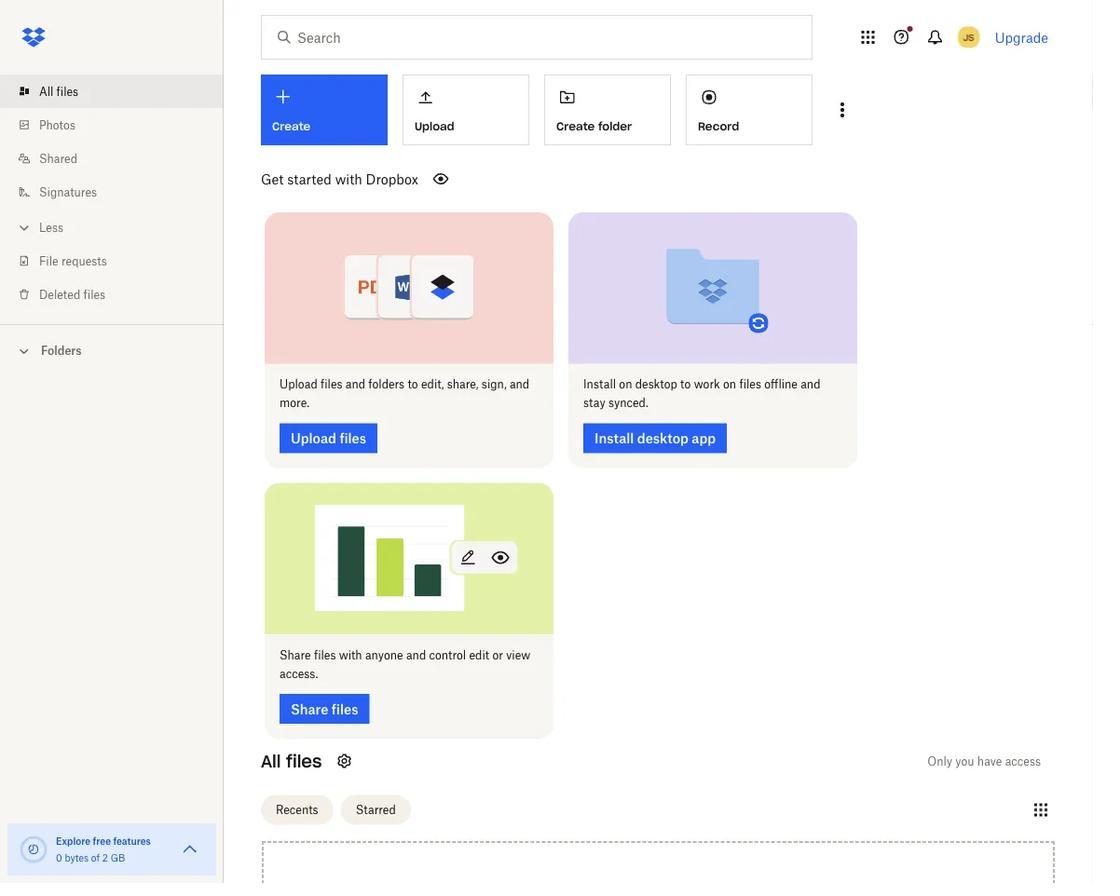 Task type: vqa. For each thing, say whether or not it's contained in the screenshot.
the leftmost All
yes



Task type: describe. For each thing, give the bounding box(es) containing it.
upload for upload
[[415, 119, 454, 134]]

starred button
[[341, 796, 411, 825]]

upgrade link
[[995, 29, 1048, 45]]

recents
[[276, 803, 318, 817]]

requests
[[61, 254, 107, 268]]

upload files
[[291, 431, 366, 446]]

you
[[956, 755, 974, 768]]

files up folder settings image
[[332, 701, 358, 717]]

bytes
[[65, 852, 89, 864]]

anyone
[[365, 648, 403, 662]]

access
[[1005, 755, 1041, 768]]

create folder
[[556, 119, 632, 134]]

free
[[93, 836, 111, 847]]

control
[[429, 648, 466, 662]]

shared
[[39, 151, 77, 165]]

upload for upload files and folders to edit, share, sign, and more.
[[280, 377, 318, 391]]

1 vertical spatial all
[[261, 751, 281, 772]]

explore
[[56, 836, 91, 847]]

share files button
[[280, 694, 370, 724]]

less
[[39, 220, 63, 234]]

folders button
[[0, 336, 224, 364]]

create for create folder
[[556, 119, 595, 134]]

shared link
[[15, 142, 224, 175]]

share for share files with anyone and control edit or view access.
[[280, 648, 311, 662]]

js button
[[954, 22, 984, 52]]

deleted
[[39, 288, 80, 301]]

record button
[[686, 75, 813, 145]]

list containing all files
[[0, 63, 224, 324]]

dropbox image
[[15, 19, 52, 56]]

starred
[[356, 803, 396, 817]]

to inside upload files and folders to edit, share, sign, and more.
[[408, 377, 418, 391]]

install for install on desktop to work on files offline and stay synced.
[[583, 377, 616, 391]]

dropbox
[[366, 171, 418, 187]]

upload button
[[403, 75, 529, 145]]

gb
[[111, 852, 125, 864]]

photos
[[39, 118, 75, 132]]

create for create
[[272, 119, 311, 134]]

files inside list item
[[56, 84, 78, 98]]

signatures link
[[15, 175, 224, 209]]

2
[[102, 852, 108, 864]]

deleted files
[[39, 288, 105, 301]]

install on desktop to work on files offline and stay synced.
[[583, 377, 821, 410]]

upload files button
[[280, 424, 378, 453]]

and left folders
[[346, 377, 365, 391]]

work
[[694, 377, 720, 391]]

photos link
[[15, 108, 224, 142]]

features
[[113, 836, 151, 847]]

share for share files
[[291, 701, 328, 717]]

have
[[977, 755, 1002, 768]]

upload files and folders to edit, share, sign, and more.
[[280, 377, 530, 410]]

synced.
[[609, 396, 648, 410]]

desktop inside the install on desktop to work on files offline and stay synced.
[[635, 377, 677, 391]]

share files with anyone and control edit or view access.
[[280, 648, 530, 681]]

install for install desktop app
[[595, 431, 634, 446]]

2 on from the left
[[723, 377, 736, 391]]

0
[[56, 852, 62, 864]]

record
[[698, 119, 739, 134]]

explore free features 0 bytes of 2 gb
[[56, 836, 151, 864]]

deleted files link
[[15, 278, 224, 311]]

create folder button
[[544, 75, 671, 145]]



Task type: locate. For each thing, give the bounding box(es) containing it.
started
[[287, 171, 332, 187]]

js
[[963, 31, 975, 43]]

edit
[[469, 648, 489, 662]]

share inside share files with anyone and control edit or view access.
[[280, 648, 311, 662]]

with left anyone
[[339, 648, 362, 662]]

create
[[556, 119, 595, 134], [272, 119, 311, 134]]

file requests link
[[15, 244, 224, 278]]

with inside share files with anyone and control edit or view access.
[[339, 648, 362, 662]]

all files link
[[15, 75, 224, 108]]

0 horizontal spatial on
[[619, 377, 632, 391]]

create inside button
[[556, 119, 595, 134]]

all up recents
[[261, 751, 281, 772]]

and inside the install on desktop to work on files offline and stay synced.
[[801, 377, 821, 391]]

share inside button
[[291, 701, 328, 717]]

desktop
[[635, 377, 677, 391], [637, 431, 689, 446]]

all inside list item
[[39, 84, 53, 98]]

desktop left the app
[[637, 431, 689, 446]]

folders
[[368, 377, 405, 391]]

quota usage element
[[19, 835, 48, 865]]

all files up photos
[[39, 84, 78, 98]]

or
[[492, 648, 503, 662]]

install desktop app button
[[583, 424, 727, 453]]

Search in folder "Dropbox" text field
[[297, 27, 774, 48]]

to left edit,
[[408, 377, 418, 391]]

0 vertical spatial all
[[39, 84, 53, 98]]

1 horizontal spatial to
[[680, 377, 691, 391]]

files down upload files and folders to edit, share, sign, and more.
[[340, 431, 366, 446]]

folder settings image
[[333, 750, 355, 773]]

of
[[91, 852, 100, 864]]

all files inside list item
[[39, 84, 78, 98]]

upload up dropbox
[[415, 119, 454, 134]]

files up upload files button
[[321, 377, 343, 391]]

all files list item
[[0, 75, 224, 108]]

edit,
[[421, 377, 444, 391]]

desktop up synced.
[[635, 377, 677, 391]]

1 to from the left
[[408, 377, 418, 391]]

on
[[619, 377, 632, 391], [723, 377, 736, 391]]

with
[[335, 171, 362, 187], [339, 648, 362, 662]]

sign,
[[482, 377, 507, 391]]

0 horizontal spatial all
[[39, 84, 53, 98]]

upload
[[415, 119, 454, 134], [280, 377, 318, 391], [291, 431, 336, 446]]

get started with dropbox
[[261, 171, 418, 187]]

create up started
[[272, 119, 311, 134]]

install up stay
[[583, 377, 616, 391]]

install inside the install on desktop to work on files offline and stay synced.
[[583, 377, 616, 391]]

more.
[[280, 396, 310, 410]]

1 vertical spatial with
[[339, 648, 362, 662]]

0 vertical spatial desktop
[[635, 377, 677, 391]]

with for files
[[339, 648, 362, 662]]

file requests
[[39, 254, 107, 268]]

all files up recents
[[261, 751, 322, 772]]

1 horizontal spatial all
[[261, 751, 281, 772]]

install desktop app
[[595, 431, 716, 446]]

folders
[[41, 344, 82, 358]]

1 on from the left
[[619, 377, 632, 391]]

upload up more.
[[280, 377, 318, 391]]

files inside share files with anyone and control edit or view access.
[[314, 648, 336, 662]]

app
[[692, 431, 716, 446]]

files left folder settings image
[[286, 751, 322, 772]]

create inside dropdown button
[[272, 119, 311, 134]]

list
[[0, 63, 224, 324]]

offline
[[764, 377, 798, 391]]

files inside the install on desktop to work on files offline and stay synced.
[[739, 377, 761, 391]]

2 vertical spatial upload
[[291, 431, 336, 446]]

desktop inside install desktop app button
[[637, 431, 689, 446]]

view
[[506, 648, 530, 662]]

only you have access
[[928, 755, 1041, 768]]

install down synced.
[[595, 431, 634, 446]]

files inside upload files and folders to edit, share, sign, and more.
[[321, 377, 343, 391]]

only
[[928, 755, 953, 768]]

folder
[[598, 119, 632, 134]]

and inside share files with anyone and control edit or view access.
[[406, 648, 426, 662]]

less image
[[15, 219, 34, 237]]

1 horizontal spatial create
[[556, 119, 595, 134]]

install
[[583, 377, 616, 391], [595, 431, 634, 446]]

1 vertical spatial desktop
[[637, 431, 689, 446]]

files
[[56, 84, 78, 98], [83, 288, 105, 301], [321, 377, 343, 391], [739, 377, 761, 391], [340, 431, 366, 446], [314, 648, 336, 662], [332, 701, 358, 717], [286, 751, 322, 772]]

share
[[280, 648, 311, 662], [291, 701, 328, 717]]

and left control
[[406, 648, 426, 662]]

to
[[408, 377, 418, 391], [680, 377, 691, 391]]

upload down more.
[[291, 431, 336, 446]]

all up photos
[[39, 84, 53, 98]]

create left folder
[[556, 119, 595, 134]]

1 vertical spatial share
[[291, 701, 328, 717]]

upload inside dropdown button
[[415, 119, 454, 134]]

share up access.
[[280, 648, 311, 662]]

stay
[[583, 396, 605, 410]]

files left offline
[[739, 377, 761, 391]]

with right started
[[335, 171, 362, 187]]

recents button
[[261, 796, 333, 825]]

files up access.
[[314, 648, 336, 662]]

all files
[[39, 84, 78, 98], [261, 751, 322, 772]]

to inside the install on desktop to work on files offline and stay synced.
[[680, 377, 691, 391]]

1 vertical spatial install
[[595, 431, 634, 446]]

0 vertical spatial share
[[280, 648, 311, 662]]

and
[[346, 377, 365, 391], [510, 377, 530, 391], [801, 377, 821, 391], [406, 648, 426, 662]]

upload for upload files
[[291, 431, 336, 446]]

upgrade
[[995, 29, 1048, 45]]

upload inside button
[[291, 431, 336, 446]]

1 vertical spatial all files
[[261, 751, 322, 772]]

upload inside upload files and folders to edit, share, sign, and more.
[[280, 377, 318, 391]]

to left work
[[680, 377, 691, 391]]

share down access.
[[291, 701, 328, 717]]

create button
[[261, 75, 388, 145]]

0 horizontal spatial to
[[408, 377, 418, 391]]

files right deleted
[[83, 288, 105, 301]]

access.
[[280, 667, 318, 681]]

signatures
[[39, 185, 97, 199]]

files up photos
[[56, 84, 78, 98]]

1 vertical spatial upload
[[280, 377, 318, 391]]

and right offline
[[801, 377, 821, 391]]

1 horizontal spatial all files
[[261, 751, 322, 772]]

with for started
[[335, 171, 362, 187]]

on right work
[[723, 377, 736, 391]]

2 to from the left
[[680, 377, 691, 391]]

share,
[[447, 377, 479, 391]]

0 vertical spatial all files
[[39, 84, 78, 98]]

1 horizontal spatial on
[[723, 377, 736, 391]]

0 vertical spatial upload
[[415, 119, 454, 134]]

0 vertical spatial with
[[335, 171, 362, 187]]

0 vertical spatial install
[[583, 377, 616, 391]]

get
[[261, 171, 284, 187]]

share files
[[291, 701, 358, 717]]

all
[[39, 84, 53, 98], [261, 751, 281, 772]]

on up synced.
[[619, 377, 632, 391]]

0 horizontal spatial all files
[[39, 84, 78, 98]]

install inside button
[[595, 431, 634, 446]]

file
[[39, 254, 58, 268]]

and right sign, at left top
[[510, 377, 530, 391]]

0 horizontal spatial create
[[272, 119, 311, 134]]



